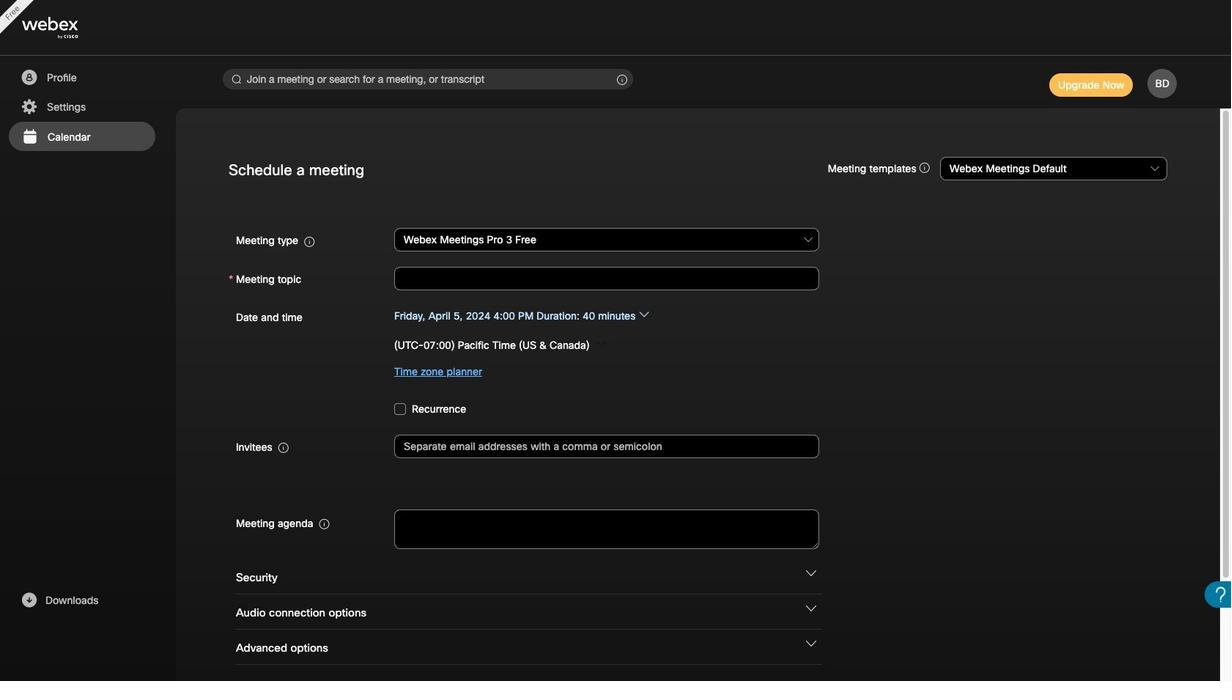 Task type: locate. For each thing, give the bounding box(es) containing it.
0 vertical spatial ng down image
[[807, 603, 817, 614]]

group
[[229, 303, 1168, 385]]

mds settings_filled image
[[20, 98, 38, 116]]

1 vertical spatial ng down image
[[807, 639, 817, 649]]

None field
[[395, 227, 820, 253]]

ng down image
[[807, 603, 817, 614], [807, 639, 817, 649]]

ng down image
[[807, 568, 817, 579]]

banner
[[0, 0, 1232, 56]]

mds meetings_filled image
[[21, 128, 39, 146]]

None text field
[[395, 267, 820, 290], [395, 510, 820, 549], [395, 267, 820, 290], [395, 510, 820, 549]]

cisco webex image
[[22, 17, 110, 39]]

2 ng down image from the top
[[807, 639, 817, 649]]



Task type: describe. For each thing, give the bounding box(es) containing it.
1 ng down image from the top
[[807, 603, 817, 614]]

mds content download_filled image
[[20, 592, 38, 609]]

Invitees text field
[[395, 435, 820, 458]]

arrow image
[[597, 339, 607, 349]]

arrow image
[[639, 309, 649, 319]]

mds people circle_filled image
[[20, 69, 38, 87]]

Join a meeting or search for a meeting, or transcript text field
[[223, 69, 634, 89]]



